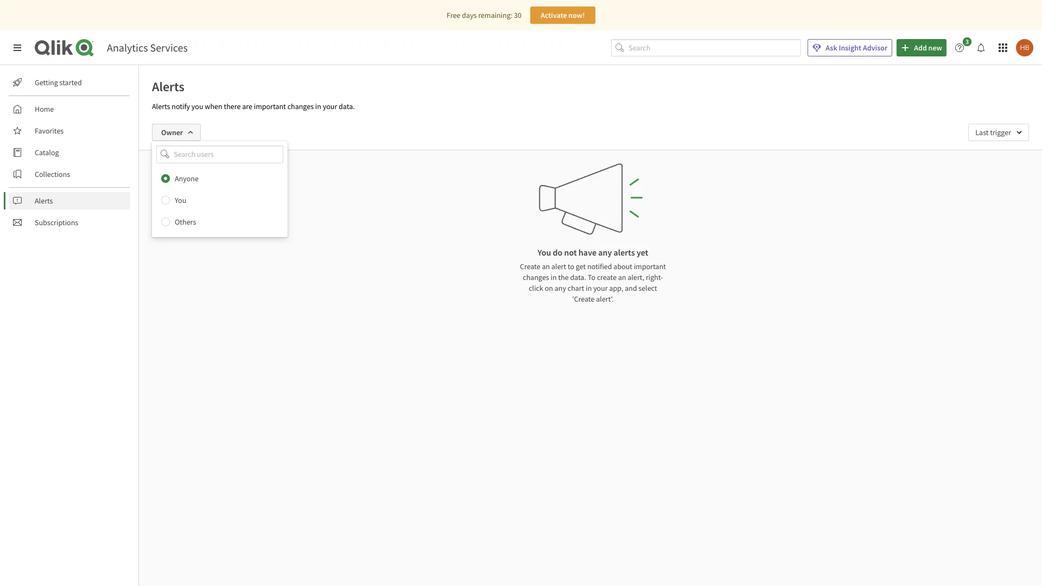 Task type: describe. For each thing, give the bounding box(es) containing it.
add
[[915, 43, 927, 53]]

there
[[224, 102, 241, 111]]

catalog link
[[9, 144, 130, 161]]

collections
[[35, 169, 70, 179]]

alerts link
[[9, 192, 130, 210]]

app,
[[610, 283, 624, 293]]

chart
[[568, 283, 585, 293]]

notified
[[588, 262, 612, 272]]

remaining:
[[478, 10, 513, 20]]

you for you
[[175, 195, 186, 205]]

alert,
[[628, 273, 645, 282]]

filters region
[[139, 115, 1043, 237]]

searchbar element
[[612, 39, 802, 57]]

you
[[192, 102, 203, 111]]

subscriptions
[[35, 218, 78, 228]]

owner
[[161, 128, 183, 137]]

favorites
[[35, 126, 64, 136]]

owner button
[[152, 124, 201, 141]]

1 vertical spatial in
[[551, 273, 557, 282]]

new
[[929, 43, 943, 53]]

are
[[242, 102, 252, 111]]

0 vertical spatial any
[[599, 247, 612, 258]]

0 horizontal spatial any
[[555, 283, 566, 293]]

days
[[462, 10, 477, 20]]

get
[[576, 262, 586, 272]]

home link
[[9, 100, 130, 118]]

ask insight advisor button
[[808, 39, 893, 56]]

'create
[[572, 294, 595, 304]]

Search users text field
[[172, 146, 270, 163]]

changes inside you do not have any alerts yet create an alert to get notified about important changes in the data. to create an alert, right- click on any chart in your app, and select 'create alert'.
[[523, 273, 549, 282]]

have
[[579, 247, 597, 258]]

alerts
[[614, 247, 635, 258]]

last trigger
[[976, 128, 1012, 137]]

owner option group
[[152, 168, 288, 233]]

free
[[447, 10, 461, 20]]

alerts notify you when there are important changes in your data.
[[152, 102, 355, 111]]

you for you do not have any alerts yet create an alert to get notified about important changes in the data. to create an alert, right- click on any chart in your app, and select 'create alert'.
[[538, 247, 551, 258]]

right-
[[646, 273, 663, 282]]

to
[[588, 273, 596, 282]]

analytics services
[[107, 41, 188, 54]]

0 vertical spatial data.
[[339, 102, 355, 111]]

add new button
[[897, 39, 947, 56]]

close sidebar menu image
[[13, 43, 22, 52]]

last
[[976, 128, 989, 137]]

0 horizontal spatial important
[[254, 102, 286, 111]]

trigger
[[991, 128, 1012, 137]]

now!
[[569, 10, 585, 20]]

collections link
[[9, 166, 130, 183]]



Task type: locate. For each thing, give the bounding box(es) containing it.
getting started link
[[9, 74, 130, 91]]

do
[[553, 247, 563, 258]]

select
[[639, 283, 657, 293]]

click
[[529, 283, 543, 293]]

when
[[205, 102, 222, 111]]

ask
[[826, 43, 838, 53]]

3 button
[[951, 37, 975, 56]]

1 horizontal spatial in
[[551, 273, 557, 282]]

add new
[[915, 43, 943, 53]]

1 horizontal spatial data.
[[570, 273, 587, 282]]

important up right-
[[634, 262, 666, 272]]

0 vertical spatial in
[[315, 102, 321, 111]]

changes right are
[[288, 102, 314, 111]]

started
[[60, 78, 82, 87]]

0 horizontal spatial an
[[542, 262, 550, 272]]

on
[[545, 283, 553, 293]]

you up 'others'
[[175, 195, 186, 205]]

an left "alert"
[[542, 262, 550, 272]]

home
[[35, 104, 54, 114]]

1 horizontal spatial any
[[599, 247, 612, 258]]

0 horizontal spatial data.
[[339, 102, 355, 111]]

favorites link
[[9, 122, 130, 140]]

create
[[520, 262, 541, 272]]

1 horizontal spatial your
[[594, 283, 608, 293]]

0 vertical spatial changes
[[288, 102, 314, 111]]

in
[[315, 102, 321, 111], [551, 273, 557, 282], [586, 283, 592, 293]]

1 horizontal spatial you
[[538, 247, 551, 258]]

subscriptions link
[[9, 214, 130, 231]]

30
[[514, 10, 522, 20]]

alert
[[552, 262, 566, 272]]

0 vertical spatial important
[[254, 102, 286, 111]]

you left do
[[538, 247, 551, 258]]

1 vertical spatial your
[[594, 283, 608, 293]]

any
[[599, 247, 612, 258], [555, 283, 566, 293]]

alerts inside alerts link
[[35, 196, 53, 206]]

getting started
[[35, 78, 82, 87]]

alerts left notify in the left top of the page
[[152, 102, 170, 111]]

not
[[564, 247, 577, 258]]

analytics services element
[[107, 41, 188, 54]]

insight
[[839, 43, 862, 53]]

free days remaining: 30
[[447, 10, 522, 20]]

your inside you do not have any alerts yet create an alert to get notified about important changes in the data. to create an alert, right- click on any chart in your app, and select 'create alert'.
[[594, 283, 608, 293]]

and
[[625, 283, 637, 293]]

navigation pane element
[[0, 70, 138, 236]]

getting
[[35, 78, 58, 87]]

anyone
[[175, 174, 199, 183]]

0 vertical spatial you
[[175, 195, 186, 205]]

alerts up the subscriptions
[[35, 196, 53, 206]]

catalog
[[35, 148, 59, 157]]

yet
[[637, 247, 649, 258]]

1 vertical spatial you
[[538, 247, 551, 258]]

0 vertical spatial alerts
[[152, 78, 185, 95]]

important
[[254, 102, 286, 111], [634, 262, 666, 272]]

none field inside filters 'region'
[[152, 146, 288, 163]]

any down the
[[555, 283, 566, 293]]

howard brown image
[[1017, 39, 1034, 56]]

activate now!
[[541, 10, 585, 20]]

Search text field
[[629, 39, 802, 57]]

1 vertical spatial alerts
[[152, 102, 170, 111]]

1 horizontal spatial an
[[618, 273, 626, 282]]

important right are
[[254, 102, 286, 111]]

1 vertical spatial an
[[618, 273, 626, 282]]

2 vertical spatial in
[[586, 283, 592, 293]]

activate
[[541, 10, 567, 20]]

you
[[175, 195, 186, 205], [538, 247, 551, 258]]

1 vertical spatial data.
[[570, 273, 587, 282]]

1 horizontal spatial changes
[[523, 273, 549, 282]]

analytics
[[107, 41, 148, 54]]

create
[[597, 273, 617, 282]]

2 vertical spatial alerts
[[35, 196, 53, 206]]

alert'.
[[596, 294, 614, 304]]

notify
[[172, 102, 190, 111]]

0 horizontal spatial in
[[315, 102, 321, 111]]

1 vertical spatial important
[[634, 262, 666, 272]]

you inside owner option group
[[175, 195, 186, 205]]

0 horizontal spatial your
[[323, 102, 337, 111]]

an
[[542, 262, 550, 272], [618, 273, 626, 282]]

alerts
[[152, 78, 185, 95], [152, 102, 170, 111], [35, 196, 53, 206]]

changes up click
[[523, 273, 549, 282]]

an down about in the top right of the page
[[618, 273, 626, 282]]

0 vertical spatial an
[[542, 262, 550, 272]]

0 horizontal spatial you
[[175, 195, 186, 205]]

None field
[[152, 146, 288, 163]]

changes
[[288, 102, 314, 111], [523, 273, 549, 282]]

you inside you do not have any alerts yet create an alert to get notified about important changes in the data. to create an alert, right- click on any chart in your app, and select 'create alert'.
[[538, 247, 551, 258]]

data.
[[339, 102, 355, 111], [570, 273, 587, 282]]

any up notified
[[599, 247, 612, 258]]

advisor
[[863, 43, 888, 53]]

ask insight advisor
[[826, 43, 888, 53]]

to
[[568, 262, 575, 272]]

2 horizontal spatial in
[[586, 283, 592, 293]]

the
[[558, 273, 569, 282]]

1 vertical spatial changes
[[523, 273, 549, 282]]

0 horizontal spatial changes
[[288, 102, 314, 111]]

data. inside you do not have any alerts yet create an alert to get notified about important changes in the data. to create an alert, right- click on any chart in your app, and select 'create alert'.
[[570, 273, 587, 282]]

3
[[966, 37, 969, 46]]

your
[[323, 102, 337, 111], [594, 283, 608, 293]]

services
[[150, 41, 188, 54]]

activate now! link
[[530, 7, 596, 24]]

1 horizontal spatial important
[[634, 262, 666, 272]]

alerts up notify in the left top of the page
[[152, 78, 185, 95]]

about
[[614, 262, 633, 272]]

Last trigger field
[[969, 124, 1030, 141]]

others
[[175, 217, 196, 227]]

you do not have any alerts yet create an alert to get notified about important changes in the data. to create an alert, right- click on any chart in your app, and select 'create alert'.
[[520, 247, 666, 304]]

1 vertical spatial any
[[555, 283, 566, 293]]

important inside you do not have any alerts yet create an alert to get notified about important changes in the data. to create an alert, right- click on any chart in your app, and select 'create alert'.
[[634, 262, 666, 272]]

0 vertical spatial your
[[323, 102, 337, 111]]



Task type: vqa. For each thing, say whether or not it's contained in the screenshot.
the 'data.' in You Do Not Have Any Alerts Yet Create An Alert To Get Notified About Important Changes In The Data. To Create An Alert, Right- Click On Any Chart In Your App, And Select 'Create Alert'.
yes



